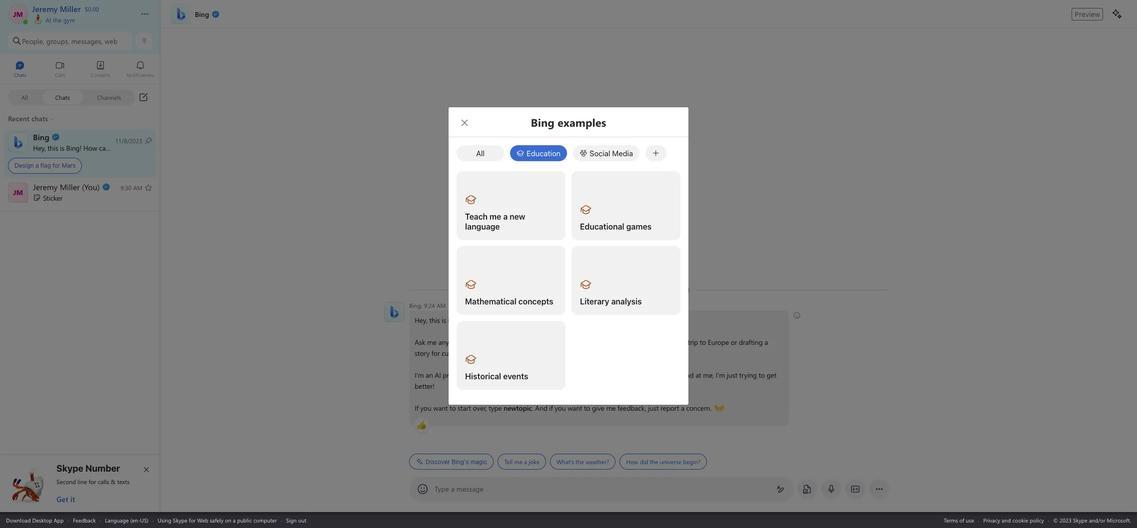 Task type: describe. For each thing, give the bounding box(es) containing it.
get it
[[56, 495, 75, 505]]

0 vertical spatial !
[[80, 143, 82, 153]]

sometimes
[[528, 371, 561, 380]]

don't
[[651, 371, 667, 380]]

mention
[[553, 349, 578, 358]]

of inside the ask me any type of question, like finding vegan restaurants in cambridge, itinerary for your trip to europe or drafting a story for curious kids. in groups, remember to mention me with @bing. i'm an ai preview, so i'm still learning. sometimes i might say something weird. don't get mad at me, i'm just trying to get better! if you want to start over, type
[[466, 338, 472, 347]]

type
[[435, 485, 449, 494]]

to right trip
[[700, 338, 706, 347]]

discover
[[426, 459, 450, 466]]

am
[[437, 302, 446, 310]]

a inside teach me a new language
[[504, 212, 508, 221]]

europe
[[708, 338, 729, 347]]

in
[[480, 349, 486, 358]]

1 vertical spatial type
[[489, 404, 502, 413]]

at the gym button
[[32, 14, 131, 24]]

out
[[298, 517, 307, 525]]

&
[[111, 478, 116, 486]]

drafting
[[739, 338, 763, 347]]

web
[[197, 517, 208, 525]]

a right on
[[233, 517, 236, 525]]

events
[[503, 372, 529, 381]]

me for joke
[[515, 458, 523, 466]]

using skype for web safely on a public computer link
[[158, 517, 277, 525]]

0 horizontal spatial this
[[48, 143, 58, 153]]

preview
[[1075, 10, 1101, 18]]

sign out
[[286, 517, 307, 525]]

in
[[593, 338, 598, 347]]

1 vertical spatial !
[[462, 316, 464, 325]]

me for new
[[490, 212, 502, 221]]

(smileeyes)
[[548, 315, 581, 325]]

0 vertical spatial how
[[83, 143, 97, 153]]

line
[[78, 478, 87, 486]]

newtopic . and if you want to give me feedback, just report a concern.
[[504, 404, 714, 413]]

a right type
[[451, 485, 455, 494]]

what's the weather?
[[557, 458, 610, 466]]

teach me a new language
[[465, 212, 528, 231]]

groups, inside button
[[46, 36, 69, 46]]

using skype for web safely on a public computer
[[158, 517, 277, 525]]

bing's
[[452, 459, 469, 466]]

you inside the ask me any type of question, like finding vegan restaurants in cambridge, itinerary for your trip to europe or drafting a story for curious kids. in groups, remember to mention me with @bing. i'm an ai preview, so i'm still learning. sometimes i might say something weird. don't get mad at me, i'm just trying to get better! if you want to start over, type
[[421, 404, 432, 413]]

1 vertical spatial i
[[494, 316, 496, 325]]

your
[[673, 338, 686, 347]]

education
[[527, 149, 561, 158]]

(openhands)
[[715, 403, 752, 413]]

app
[[54, 517, 64, 525]]

if
[[549, 404, 553, 413]]

me left with
[[580, 349, 590, 358]]

start
[[458, 404, 471, 413]]

flag
[[40, 162, 51, 169]]

number
[[85, 464, 120, 474]]

language
[[465, 222, 500, 231]]

texts
[[117, 478, 130, 486]]

sticker
[[43, 193, 63, 203]]

privacy and cookie policy
[[984, 517, 1045, 525]]

1 horizontal spatial hey,
[[415, 316, 428, 325]]

.
[[532, 404, 534, 413]]

finding
[[515, 338, 536, 347]]

teach
[[465, 212, 488, 221]]

historical
[[465, 372, 501, 381]]

channels
[[97, 93, 121, 101]]

calls
[[98, 478, 109, 486]]

0 horizontal spatial is
[[60, 143, 64, 153]]

with
[[591, 349, 604, 358]]

me for type
[[427, 338, 437, 347]]

gym
[[63, 16, 75, 24]]

us)
[[140, 517, 148, 525]]

ai
[[435, 371, 441, 380]]

literary
[[580, 297, 610, 306]]

0 horizontal spatial type
[[451, 338, 464, 347]]

if
[[415, 404, 419, 413]]

a right report
[[681, 404, 685, 413]]

bing, 9:24 am
[[409, 302, 446, 310]]

me right give
[[607, 404, 616, 413]]

Type a message text field
[[435, 485, 769, 495]]

what's the weather? button
[[550, 454, 616, 470]]

media
[[613, 149, 633, 158]]

0 vertical spatial all
[[21, 93, 28, 101]]

and
[[1002, 517, 1011, 525]]

1 get from the left
[[669, 371, 679, 380]]

for right story
[[432, 349, 440, 358]]

1 vertical spatial this
[[429, 316, 440, 325]]

an
[[426, 371, 433, 380]]

bing,
[[409, 302, 423, 310]]

magic
[[471, 459, 488, 466]]

social media
[[590, 149, 633, 158]]

educational
[[580, 222, 625, 231]]

report
[[661, 404, 680, 413]]

3 i'm from the left
[[716, 371, 725, 380]]

0 vertical spatial hey, this is bing ! how can i help you today?
[[33, 143, 164, 153]]

design a flag for mars
[[14, 162, 76, 169]]

for left your
[[663, 338, 671, 347]]

for right flag
[[53, 162, 60, 169]]

might
[[567, 371, 584, 380]]

for left 'web'
[[189, 517, 196, 525]]

1 vertical spatial can
[[481, 316, 492, 325]]

curious
[[442, 349, 464, 358]]

2 get from the left
[[767, 371, 777, 380]]

weird.
[[632, 371, 649, 380]]

messages,
[[71, 36, 103, 46]]

desktop
[[32, 517, 52, 525]]

mars
[[62, 162, 76, 169]]

better!
[[415, 382, 435, 391]]

second
[[56, 478, 76, 486]]

cookie
[[1013, 517, 1029, 525]]

1 horizontal spatial today?
[[525, 316, 545, 325]]

on
[[225, 517, 231, 525]]

1 horizontal spatial bing
[[448, 316, 462, 325]]

0 horizontal spatial today?
[[143, 143, 162, 153]]

a inside the ask me any type of question, like finding vegan restaurants in cambridge, itinerary for your trip to europe or drafting a story for curious kids. in groups, remember to mention me with @bing. i'm an ai preview, so i'm still learning. sometimes i might say something weird. don't get mad at me, i'm just trying to get better! if you want to start over, type
[[765, 338, 768, 347]]

chats
[[55, 93, 70, 101]]

to down vegan
[[545, 349, 551, 358]]

to left give
[[584, 404, 591, 413]]



Task type: locate. For each thing, give the bounding box(es) containing it.
people,
[[22, 36, 44, 46]]

at
[[696, 371, 702, 380]]

it
[[70, 495, 75, 505]]

2 want from the left
[[568, 404, 582, 413]]

1 horizontal spatial i'm
[[478, 371, 487, 380]]

of left use
[[960, 517, 965, 525]]

people, groups, messages, web button
[[8, 32, 132, 50]]

1 i'm from the left
[[415, 371, 424, 380]]

any
[[439, 338, 449, 347]]

i'm right so
[[478, 371, 487, 380]]

download desktop app link
[[6, 517, 64, 525]]

0 vertical spatial just
[[727, 371, 738, 380]]

1 vertical spatial of
[[960, 517, 965, 525]]

hey, this is bing ! how can i help you today? down 'mathematical'
[[415, 316, 547, 325]]

1 horizontal spatial !
[[462, 316, 464, 325]]

1 vertical spatial groups,
[[488, 349, 510, 358]]

computer
[[254, 517, 277, 525]]

me right tell
[[515, 458, 523, 466]]

2 horizontal spatial how
[[627, 458, 639, 466]]

and
[[535, 404, 548, 413]]

0 vertical spatial this
[[48, 143, 58, 153]]

want inside the ask me any type of question, like finding vegan restaurants in cambridge, itinerary for your trip to europe or drafting a story for curious kids. in groups, remember to mention me with @bing. i'm an ai preview, so i'm still learning. sometimes i might say something weird. don't get mad at me, i'm just trying to get better! if you want to start over, type
[[433, 404, 448, 413]]

0 horizontal spatial groups,
[[46, 36, 69, 46]]

kids.
[[465, 349, 479, 358]]

0 horizontal spatial get
[[669, 371, 679, 380]]

joke
[[529, 458, 540, 466]]

0 vertical spatial of
[[466, 338, 472, 347]]

0 horizontal spatial hey, this is bing ! how can i help you today?
[[33, 143, 164, 153]]

1 horizontal spatial hey, this is bing ! how can i help you today?
[[415, 316, 547, 325]]

skype number element
[[8, 464, 152, 505]]

hey, this is bing ! how can i help you today? up mars
[[33, 143, 164, 153]]

a left flag
[[35, 162, 39, 169]]

for right line
[[89, 478, 96, 486]]

!
[[80, 143, 82, 153], [462, 316, 464, 325]]

for
[[53, 162, 60, 169], [663, 338, 671, 347], [432, 349, 440, 358], [89, 478, 96, 486], [189, 517, 196, 525]]

say
[[586, 371, 596, 380]]

(en-
[[130, 517, 140, 525]]

all
[[21, 93, 28, 101], [476, 149, 485, 158]]

0 horizontal spatial want
[[433, 404, 448, 413]]

2 vertical spatial i
[[563, 371, 565, 380]]

0 vertical spatial is
[[60, 143, 64, 153]]

0 horizontal spatial i'm
[[415, 371, 424, 380]]

get right trying
[[767, 371, 777, 380]]

skype right the using
[[173, 517, 187, 525]]

0 vertical spatial skype
[[56, 464, 83, 474]]

a inside button
[[524, 458, 527, 466]]

0 horizontal spatial !
[[80, 143, 82, 153]]

the inside button
[[576, 458, 584, 466]]

0 horizontal spatial all
[[21, 93, 28, 101]]

skype inside skype number element
[[56, 464, 83, 474]]

0 vertical spatial bing
[[66, 143, 80, 153]]

you
[[130, 143, 141, 153], [512, 316, 523, 325], [421, 404, 432, 413], [555, 404, 566, 413]]

newtopic
[[504, 404, 532, 413]]

i inside the ask me any type of question, like finding vegan restaurants in cambridge, itinerary for your trip to europe or drafting a story for curious kids. in groups, remember to mention me with @bing. i'm an ai preview, so i'm still learning. sometimes i might say something weird. don't get mad at me, i'm just trying to get better! if you want to start over, type
[[563, 371, 565, 380]]

type up curious
[[451, 338, 464, 347]]

hey, down bing, on the bottom of page
[[415, 316, 428, 325]]

download
[[6, 517, 31, 525]]

1 horizontal spatial want
[[568, 404, 582, 413]]

1 vertical spatial how
[[466, 316, 480, 325]]

skype up second
[[56, 464, 83, 474]]

groups, down at the gym
[[46, 36, 69, 46]]

feedback,
[[618, 404, 647, 413]]

mathematical
[[465, 297, 517, 306]]

ask me any type of question, like finding vegan restaurants in cambridge, itinerary for your trip to europe or drafting a story for curious kids. in groups, remember to mention me with @bing. i'm an ai preview, so i'm still learning. sometimes i might say something weird. don't get mad at me, i'm just trying to get better! if you want to start over, type
[[415, 338, 779, 413]]

language (en-us) link
[[105, 517, 148, 525]]

2 vertical spatial how
[[627, 458, 639, 466]]

a left new
[[504, 212, 508, 221]]

1 horizontal spatial help
[[497, 316, 510, 325]]

1 horizontal spatial can
[[481, 316, 492, 325]]

i'm right me,
[[716, 371, 725, 380]]

can
[[99, 143, 109, 153], [481, 316, 492, 325]]

public
[[237, 517, 252, 525]]

just left report
[[648, 404, 659, 413]]

me inside teach me a new language
[[490, 212, 502, 221]]

want
[[433, 404, 448, 413], [568, 404, 582, 413]]

0 vertical spatial can
[[99, 143, 109, 153]]

cambridge,
[[600, 338, 634, 347]]

the for what's
[[576, 458, 584, 466]]

itinerary
[[636, 338, 661, 347]]

a
[[35, 162, 39, 169], [504, 212, 508, 221], [765, 338, 768, 347], [681, 404, 685, 413], [524, 458, 527, 466], [451, 485, 455, 494], [233, 517, 236, 525]]

concepts
[[519, 297, 554, 306]]

1 vertical spatial bing
[[448, 316, 462, 325]]

of up kids.
[[466, 338, 472, 347]]

1 horizontal spatial just
[[727, 371, 738, 380]]

0 horizontal spatial help
[[115, 143, 128, 153]]

trying
[[740, 371, 757, 380]]

i'm left an
[[415, 371, 424, 380]]

how did the universe begin? button
[[620, 454, 707, 470]]

question,
[[474, 338, 501, 347]]

sign out link
[[286, 517, 307, 525]]

hey,
[[33, 143, 46, 153], [415, 316, 428, 325]]

a left joke
[[524, 458, 527, 466]]

weather?
[[586, 458, 610, 466]]

1 vertical spatial all
[[476, 149, 485, 158]]

this
[[48, 143, 58, 153], [429, 316, 440, 325]]

for inside skype number element
[[89, 478, 96, 486]]

2 horizontal spatial i
[[563, 371, 565, 380]]

design
[[14, 162, 34, 169]]

0 vertical spatial help
[[115, 143, 128, 153]]

sign
[[286, 517, 297, 525]]

0 vertical spatial today?
[[143, 143, 162, 153]]

story
[[415, 349, 430, 358]]

hey, this is bing ! how can i help you today?
[[33, 143, 164, 153], [415, 316, 547, 325]]

just inside the ask me any type of question, like finding vegan restaurants in cambridge, itinerary for your trip to europe or drafting a story for curious kids. in groups, remember to mention me with @bing. i'm an ai preview, so i'm still learning. sometimes i might say something weird. don't get mad at me, i'm just trying to get better! if you want to start over, type
[[727, 371, 738, 380]]

1 horizontal spatial this
[[429, 316, 440, 325]]

to right trying
[[759, 371, 765, 380]]

1 vertical spatial just
[[648, 404, 659, 413]]

1 horizontal spatial how
[[466, 316, 480, 325]]

how left did
[[627, 458, 639, 466]]

just left trying
[[727, 371, 738, 380]]

want left start
[[433, 404, 448, 413]]

how up sticker button
[[83, 143, 97, 153]]

me up language
[[490, 212, 502, 221]]

1 vertical spatial today?
[[525, 316, 545, 325]]

type right the over,
[[489, 404, 502, 413]]

0 horizontal spatial how
[[83, 143, 97, 153]]

2 i'm from the left
[[478, 371, 487, 380]]

get
[[669, 371, 679, 380], [767, 371, 777, 380]]

ask
[[415, 338, 426, 347]]

2 horizontal spatial i'm
[[716, 371, 725, 380]]

how inside button
[[627, 458, 639, 466]]

the right the what's
[[576, 458, 584, 466]]

1 horizontal spatial get
[[767, 371, 777, 380]]

new
[[510, 212, 526, 221]]

the right did
[[650, 458, 659, 466]]

tab list
[[0, 56, 160, 84]]

message
[[457, 485, 484, 494]]

0 vertical spatial i
[[111, 143, 113, 153]]

me,
[[703, 371, 714, 380]]

games
[[627, 222, 652, 231]]

remember
[[512, 349, 543, 358]]

to left start
[[450, 404, 456, 413]]

1 horizontal spatial groups,
[[488, 349, 510, 358]]

me inside tell me a joke button
[[515, 458, 523, 466]]

0 horizontal spatial the
[[53, 16, 62, 24]]

sticker button
[[0, 179, 160, 208]]

how down 'mathematical'
[[466, 316, 480, 325]]

bing up any on the bottom of the page
[[448, 316, 462, 325]]

1 want from the left
[[433, 404, 448, 413]]

groups, down the like
[[488, 349, 510, 358]]

vegan
[[538, 338, 556, 347]]

1 vertical spatial skype
[[173, 517, 187, 525]]

educational games
[[580, 222, 652, 231]]

a right drafting
[[765, 338, 768, 347]]

hey, up design a flag for mars
[[33, 143, 46, 153]]

0 horizontal spatial skype
[[56, 464, 83, 474]]

something
[[598, 371, 630, 380]]

1 vertical spatial is
[[442, 316, 446, 325]]

0 horizontal spatial i
[[111, 143, 113, 153]]

bing up mars
[[66, 143, 80, 153]]

at the gym
[[44, 16, 75, 24]]

want left give
[[568, 404, 582, 413]]

0 horizontal spatial just
[[648, 404, 659, 413]]

is down the am on the left bottom
[[442, 316, 446, 325]]

0 horizontal spatial can
[[99, 143, 109, 153]]

1 horizontal spatial skype
[[173, 517, 187, 525]]

0 vertical spatial hey,
[[33, 143, 46, 153]]

give
[[592, 404, 605, 413]]

universe
[[660, 458, 682, 466]]

of
[[466, 338, 472, 347], [960, 517, 965, 525]]

to
[[700, 338, 706, 347], [545, 349, 551, 358], [759, 371, 765, 380], [450, 404, 456, 413], [584, 404, 591, 413]]

download desktop app
[[6, 517, 64, 525]]

1 vertical spatial help
[[497, 316, 510, 325]]

1 horizontal spatial all
[[476, 149, 485, 158]]

restaurants
[[558, 338, 591, 347]]

1 horizontal spatial the
[[576, 458, 584, 466]]

how did the universe begin?
[[627, 458, 701, 466]]

this up flag
[[48, 143, 58, 153]]

the right at
[[53, 16, 62, 24]]

get left mad
[[669, 371, 679, 380]]

the for at
[[53, 16, 62, 24]]

this down 9:24
[[429, 316, 440, 325]]

is
[[60, 143, 64, 153], [442, 316, 446, 325]]

1 horizontal spatial of
[[960, 517, 965, 525]]

trip
[[688, 338, 698, 347]]

so
[[469, 371, 476, 380]]

0 horizontal spatial bing
[[66, 143, 80, 153]]

0 vertical spatial type
[[451, 338, 464, 347]]

historical events
[[465, 372, 529, 381]]

1 vertical spatial hey,
[[415, 316, 428, 325]]

safely
[[210, 517, 224, 525]]

1 horizontal spatial i
[[494, 316, 496, 325]]

0 horizontal spatial of
[[466, 338, 472, 347]]

0 horizontal spatial hey,
[[33, 143, 46, 153]]

like
[[503, 338, 513, 347]]

at
[[46, 16, 51, 24]]

terms
[[944, 517, 959, 525]]

2 horizontal spatial the
[[650, 458, 659, 466]]

1 horizontal spatial is
[[442, 316, 446, 325]]

show more bing examples categories element
[[646, 145, 667, 161]]

is up mars
[[60, 143, 64, 153]]

me left any on the bottom of the page
[[427, 338, 437, 347]]

1 horizontal spatial type
[[489, 404, 502, 413]]

@bing.
[[606, 349, 627, 358]]

0 vertical spatial groups,
[[46, 36, 69, 46]]

mathematical concepts
[[465, 297, 554, 306]]

analysis
[[612, 297, 642, 306]]

1 vertical spatial hey, this is bing ! how can i help you today?
[[415, 316, 547, 325]]

groups, inside the ask me any type of question, like finding vegan restaurants in cambridge, itinerary for your trip to europe or drafting a story for curious kids. in groups, remember to mention me with @bing. i'm an ai preview, so i'm still learning. sometimes i might say something weird. don't get mad at me, i'm just trying to get better! if you want to start over, type
[[488, 349, 510, 358]]

terms of use link
[[944, 517, 975, 525]]



Task type: vqa. For each thing, say whether or not it's contained in the screenshot.
the rightmost I
yes



